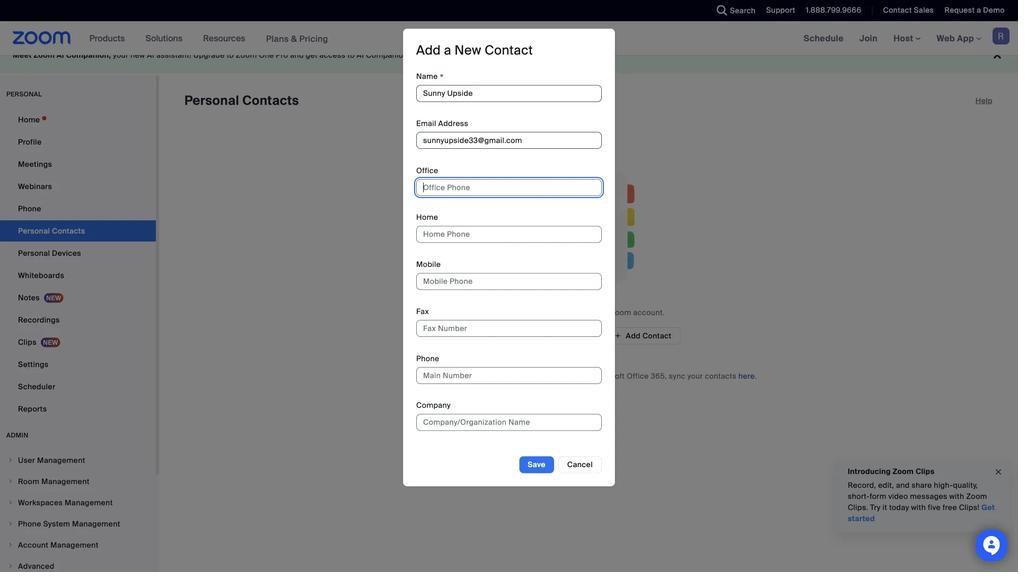 Task type: vqa. For each thing, say whether or not it's contained in the screenshot.
short-
yes



Task type: locate. For each thing, give the bounding box(es) containing it.
messages
[[910, 492, 948, 502]]

with up free at the bottom right
[[950, 492, 964, 502]]

your left new
[[113, 50, 129, 60]]

1 vertical spatial personal
[[18, 248, 50, 258]]

to right added
[[584, 308, 591, 318]]

add image inside import from csv file button
[[505, 331, 513, 342]]

cancel
[[567, 460, 593, 470]]

here
[[739, 372, 755, 381]]

2 ai from the left
[[147, 50, 154, 60]]

1 horizontal spatial add image
[[614, 331, 622, 341]]

phone down webinars
[[18, 204, 41, 214]]

1 horizontal spatial today
[[889, 503, 909, 513]]

to left one
[[227, 50, 234, 60]]

product information navigation
[[81, 21, 336, 56]]

contact down account.
[[643, 331, 672, 341]]

1 horizontal spatial microsoft
[[591, 372, 625, 381]]

2 horizontal spatial your
[[688, 372, 703, 381]]

0 horizontal spatial contacts
[[525, 308, 557, 318]]

a left demo
[[977, 5, 981, 15]]

reports link
[[0, 399, 156, 420]]

phone inside add a new contact dialog
[[416, 354, 439, 364]]

0 vertical spatial add
[[416, 42, 441, 59]]

a for request
[[977, 5, 981, 15]]

0 horizontal spatial personal
[[18, 248, 50, 258]]

clips up the share
[[916, 467, 935, 477]]

exchange,
[[535, 372, 573, 381]]

0 horizontal spatial your
[[113, 50, 129, 60]]

phone up for
[[416, 354, 439, 364]]

join
[[860, 33, 878, 44]]

1 horizontal spatial clips
[[916, 467, 935, 477]]

2 horizontal spatial contact
[[883, 5, 912, 15]]

1 horizontal spatial home
[[416, 213, 438, 223]]

1 vertical spatial contact
[[485, 42, 533, 59]]

your inside meet zoom ai companion, footer
[[113, 50, 129, 60]]

personal
[[6, 90, 42, 98]]

phone inside phone link
[[18, 204, 41, 214]]

1 horizontal spatial contacts
[[705, 372, 737, 381]]

0 vertical spatial home
[[18, 115, 40, 125]]

2 horizontal spatial ai
[[357, 50, 364, 60]]

1 vertical spatial with
[[911, 503, 926, 513]]

1 vertical spatial and
[[575, 372, 589, 381]]

1 horizontal spatial contact
[[643, 331, 672, 341]]

1 horizontal spatial upgrade
[[488, 50, 520, 60]]

scheduler
[[18, 382, 55, 392]]

and left get
[[290, 50, 304, 60]]

no contacts added to your zoom account.
[[513, 308, 665, 318]]

your for to
[[593, 308, 608, 318]]

add image left import
[[505, 331, 513, 342]]

office left 365,
[[627, 372, 649, 381]]

add image
[[505, 331, 513, 342], [614, 331, 622, 341]]

clips up the settings
[[18, 338, 37, 347]]

phone link
[[0, 198, 156, 220]]

home up mobile
[[416, 213, 438, 223]]

3 ai from the left
[[357, 50, 364, 60]]

get started link
[[848, 503, 995, 524]]

upgrade right 'assistant!'
[[193, 50, 225, 60]]

0 horizontal spatial add image
[[505, 331, 513, 342]]

microsoft
[[499, 372, 533, 381], [591, 372, 625, 381]]

help link
[[976, 92, 993, 109]]

First and Last Name text field
[[416, 85, 602, 102]]

sales
[[914, 5, 934, 15]]

meetings
[[18, 159, 52, 169]]

2 vertical spatial your
[[688, 372, 703, 381]]

0 horizontal spatial clips
[[18, 338, 37, 347]]

profile
[[18, 137, 42, 147]]

2 vertical spatial and
[[896, 481, 910, 491]]

1 horizontal spatial ai
[[147, 50, 154, 60]]

0 vertical spatial with
[[950, 492, 964, 502]]

2 upgrade from the left
[[488, 50, 520, 60]]

1 horizontal spatial a
[[977, 5, 981, 15]]

personal for personal contacts
[[185, 93, 239, 109]]

contacts right no
[[525, 308, 557, 318]]

settings link
[[0, 354, 156, 376]]

Phone text field
[[416, 368, 602, 384]]

companion
[[366, 50, 408, 60]]

contacts left here link
[[705, 372, 737, 381]]

2 vertical spatial contact
[[643, 331, 672, 341]]

one
[[259, 50, 274, 60]]

1 horizontal spatial phone
[[416, 354, 439, 364]]

contact sales link
[[875, 0, 937, 21], [883, 5, 934, 15]]

add inside dialog
[[416, 42, 441, 59]]

0 vertical spatial personal
[[185, 93, 239, 109]]

your right added
[[593, 308, 608, 318]]

1 vertical spatial phone
[[416, 354, 439, 364]]

&
[[291, 33, 297, 44]]

1 vertical spatial home
[[416, 213, 438, 223]]

admin menu menu
[[0, 451, 156, 573]]

zoom
[[34, 50, 55, 60], [236, 50, 257, 60], [610, 308, 631, 318], [893, 467, 914, 477], [966, 492, 988, 502]]

Mobile text field
[[416, 273, 602, 290]]

profile link
[[0, 132, 156, 153]]

0 horizontal spatial upgrade
[[193, 50, 225, 60]]

contact left sales
[[883, 5, 912, 15]]

personal for personal devices
[[18, 248, 50, 258]]

email
[[416, 119, 436, 128]]

1 horizontal spatial add
[[626, 331, 641, 341]]

quality,
[[953, 481, 978, 491]]

add contact button
[[605, 328, 681, 345]]

2 horizontal spatial and
[[896, 481, 910, 491]]

today down video
[[889, 503, 909, 513]]

0 horizontal spatial ai
[[57, 50, 64, 60]]

clips!
[[959, 503, 980, 513]]

1 horizontal spatial to
[[348, 50, 355, 60]]

started
[[848, 514, 875, 524]]

zoom left account.
[[610, 308, 631, 318]]

1 vertical spatial add
[[626, 331, 641, 341]]

0 horizontal spatial and
[[290, 50, 304, 60]]

to right the access at the top left of page
[[348, 50, 355, 60]]

ai
[[57, 50, 64, 60], [147, 50, 154, 60], [357, 50, 364, 60]]

Office Phone text field
[[416, 179, 602, 196]]

office
[[416, 166, 438, 176], [627, 372, 649, 381]]

meetings link
[[0, 154, 156, 175]]

home up profile
[[18, 115, 40, 125]]

add for add contact
[[626, 331, 641, 341]]

import from csv file button
[[497, 328, 601, 345]]

0 vertical spatial phone
[[18, 204, 41, 214]]

1 horizontal spatial your
[[593, 308, 608, 318]]

ai left 'companion'
[[357, 50, 364, 60]]

no
[[419, 50, 428, 60]]

0 vertical spatial contacts
[[525, 308, 557, 318]]

a
[[977, 5, 981, 15], [444, 42, 451, 59]]

a inside dialog
[[444, 42, 451, 59]]

2 horizontal spatial to
[[584, 308, 591, 318]]

file
[[580, 331, 593, 341]]

0 vertical spatial a
[[977, 5, 981, 15]]

1 vertical spatial contacts
[[705, 372, 737, 381]]

a for add
[[444, 42, 451, 59]]

introducing
[[848, 467, 891, 477]]

demo
[[983, 5, 1005, 15]]

additional
[[430, 50, 466, 60]]

zoom up clips!
[[966, 492, 988, 502]]

office down email
[[416, 166, 438, 176]]

add a new contact
[[416, 42, 533, 59]]

contact right new
[[485, 42, 533, 59]]

0 vertical spatial clips
[[18, 338, 37, 347]]

contact sales link up meetings 'navigation'
[[883, 5, 934, 15]]

0 vertical spatial your
[[113, 50, 129, 60]]

settings
[[18, 360, 49, 370]]

upgrade right cost.
[[488, 50, 520, 60]]

upgrade
[[193, 50, 225, 60], [488, 50, 520, 60]]

microsoft right calendar,
[[499, 372, 533, 381]]

a left new
[[444, 42, 451, 59]]

your right the sync
[[688, 372, 703, 381]]

*
[[440, 72, 444, 84]]

and up video
[[896, 481, 910, 491]]

add up name
[[416, 42, 441, 59]]

1 horizontal spatial personal
[[185, 93, 239, 109]]

assistant!
[[156, 50, 191, 60]]

help
[[976, 96, 993, 106]]

contact inside contact sales link
[[883, 5, 912, 15]]

contact inside add contact button
[[643, 331, 672, 341]]

and inside meet zoom ai companion, footer
[[290, 50, 304, 60]]

0 vertical spatial and
[[290, 50, 304, 60]]

0 horizontal spatial today
[[522, 50, 543, 60]]

0 horizontal spatial office
[[416, 166, 438, 176]]

add image inside button
[[614, 331, 622, 341]]

add inside button
[[626, 331, 641, 341]]

ai right new
[[147, 50, 154, 60]]

import
[[517, 331, 541, 341]]

0 horizontal spatial add
[[416, 42, 441, 59]]

0 horizontal spatial to
[[227, 50, 234, 60]]

Home text field
[[416, 226, 602, 243]]

0 horizontal spatial a
[[444, 42, 451, 59]]

email address
[[416, 119, 468, 128]]

request a demo
[[945, 5, 1005, 15]]

record,
[[848, 481, 876, 491]]

personal devices
[[18, 248, 81, 258]]

introducing zoom clips
[[848, 467, 935, 477]]

0 horizontal spatial phone
[[18, 204, 41, 214]]

edit,
[[878, 481, 894, 491]]

contact sales link up join
[[875, 0, 937, 21]]

contacts
[[242, 93, 299, 109]]

banner
[[0, 21, 1018, 56]]

clips inside personal menu menu
[[18, 338, 37, 347]]

microsoft down file
[[591, 372, 625, 381]]

home
[[18, 115, 40, 125], [416, 213, 438, 223]]

0 horizontal spatial home
[[18, 115, 40, 125]]

add down account.
[[626, 331, 641, 341]]

ai down zoom logo at the left top
[[57, 50, 64, 60]]

phone
[[18, 204, 41, 214], [416, 354, 439, 364]]

add image left add contact
[[614, 331, 622, 341]]

meet zoom ai companion, your new ai assistant! upgrade to zoom one pro and get access to ai companion at no additional cost. upgrade today
[[13, 50, 543, 60]]

0 horizontal spatial microsoft
[[499, 372, 533, 381]]

0 vertical spatial contact
[[883, 5, 912, 15]]

1 vertical spatial your
[[593, 308, 608, 318]]

today up first and last name text field
[[522, 50, 543, 60]]

personal
[[185, 93, 239, 109], [18, 248, 50, 258]]

mobile
[[416, 260, 441, 270]]

1 horizontal spatial office
[[627, 372, 649, 381]]

0 horizontal spatial contact
[[485, 42, 533, 59]]

google
[[434, 372, 461, 381]]

home link
[[0, 109, 156, 130]]

0 vertical spatial office
[[416, 166, 438, 176]]

personal menu menu
[[0, 109, 156, 421]]

1 vertical spatial a
[[444, 42, 451, 59]]

zoom up edit,
[[893, 467, 914, 477]]

1 vertical spatial clips
[[916, 467, 935, 477]]

personal inside menu
[[18, 248, 50, 258]]

get
[[982, 503, 995, 513]]

schedule
[[804, 33, 844, 44]]

and
[[290, 50, 304, 60], [575, 372, 589, 381], [896, 481, 910, 491]]

0 vertical spatial today
[[522, 50, 543, 60]]

zoom inside record, edit, and share high-quality, short-form video messages with zoom clips. try it today with five free clips!
[[966, 492, 988, 502]]

and right exchange,
[[575, 372, 589, 381]]

schedule link
[[796, 21, 852, 55]]

with down messages
[[911, 503, 926, 513]]

1 vertical spatial today
[[889, 503, 909, 513]]



Task type: describe. For each thing, give the bounding box(es) containing it.
1 horizontal spatial and
[[575, 372, 589, 381]]

companion,
[[66, 50, 111, 60]]

banner containing schedule
[[0, 21, 1018, 56]]

Company text field
[[416, 415, 602, 432]]

form
[[870, 492, 887, 502]]

notes
[[18, 293, 40, 303]]

fax
[[416, 307, 429, 317]]

1 horizontal spatial with
[[950, 492, 964, 502]]

cost.
[[468, 50, 486, 60]]

added
[[559, 308, 582, 318]]

today inside meet zoom ai companion, footer
[[522, 50, 543, 60]]

video
[[889, 492, 908, 502]]

home inside "link"
[[18, 115, 40, 125]]

clips link
[[0, 332, 156, 353]]

no
[[513, 308, 523, 318]]

1 upgrade from the left
[[193, 50, 225, 60]]

clips.
[[848, 503, 868, 513]]

access
[[320, 50, 346, 60]]

save button
[[519, 457, 554, 474]]

account.
[[633, 308, 665, 318]]

meet zoom ai companion, footer
[[0, 37, 1018, 74]]

add a new contact dialog
[[403, 29, 615, 487]]

1 microsoft from the left
[[499, 372, 533, 381]]

plans
[[266, 33, 289, 44]]

here link
[[739, 372, 755, 381]]

zoom logo image
[[13, 31, 71, 45]]

for google calendar, microsoft exchange, and microsoft office 365, sync your contacts here .
[[420, 372, 757, 381]]

try
[[870, 503, 881, 513]]

contact inside add a new contact dialog
[[485, 42, 533, 59]]

meet
[[13, 50, 32, 60]]

high-
[[934, 481, 953, 491]]

add for add a new contact
[[416, 42, 441, 59]]

recordings link
[[0, 310, 156, 331]]

1 ai from the left
[[57, 50, 64, 60]]

support
[[766, 5, 795, 15]]

Fax text field
[[416, 320, 602, 337]]

webinars
[[18, 182, 52, 191]]

address
[[438, 119, 468, 128]]

name *
[[416, 72, 444, 84]]

close image
[[994, 467, 1003, 479]]

free
[[943, 503, 957, 513]]

new
[[131, 50, 145, 60]]

notes link
[[0, 287, 156, 309]]

admin
[[6, 432, 29, 440]]

reports
[[18, 404, 47, 414]]

whiteboards
[[18, 271, 64, 281]]

it
[[883, 503, 887, 513]]

2 microsoft from the left
[[591, 372, 625, 381]]

whiteboards link
[[0, 265, 156, 286]]

recordings
[[18, 315, 60, 325]]

join link
[[852, 21, 886, 55]]

company
[[416, 401, 451, 411]]

add image for import
[[505, 331, 513, 342]]

office inside add a new contact dialog
[[416, 166, 438, 176]]

add image for add
[[614, 331, 622, 341]]

meetings navigation
[[796, 21, 1018, 56]]

.
[[755, 372, 757, 381]]

for
[[420, 372, 432, 381]]

365,
[[651, 372, 667, 381]]

1 vertical spatial office
[[627, 372, 649, 381]]

webinars link
[[0, 176, 156, 197]]

short-
[[848, 492, 870, 502]]

personal contacts
[[185, 93, 299, 109]]

name
[[416, 72, 438, 81]]

0 horizontal spatial with
[[911, 503, 926, 513]]

save
[[528, 460, 546, 470]]

cancel button
[[558, 457, 602, 474]]

request
[[945, 5, 975, 15]]

Email Address text field
[[416, 132, 602, 149]]

get started
[[848, 503, 995, 524]]

and inside record, edit, and share high-quality, short-form video messages with zoom clips. try it today with five free clips!
[[896, 481, 910, 491]]

1.888.799.9666
[[806, 5, 862, 15]]

pro
[[276, 50, 288, 60]]

plans & pricing
[[266, 33, 328, 44]]

zoom left one
[[236, 50, 257, 60]]

share
[[912, 481, 932, 491]]

contact sales
[[883, 5, 934, 15]]

at
[[410, 50, 417, 60]]

upgrade today link
[[488, 50, 543, 60]]

your for companion,
[[113, 50, 129, 60]]

import from csv file
[[517, 331, 593, 341]]

get
[[306, 50, 318, 60]]

today inside record, edit, and share high-quality, short-form video messages with zoom clips. try it today with five free clips!
[[889, 503, 909, 513]]

calendar,
[[463, 372, 497, 381]]

record, edit, and share high-quality, short-form video messages with zoom clips. try it today with five free clips!
[[848, 481, 988, 513]]

home inside add a new contact dialog
[[416, 213, 438, 223]]

csv
[[562, 331, 578, 341]]

add contact
[[626, 331, 672, 341]]

sync
[[669, 372, 686, 381]]

new
[[455, 42, 481, 59]]

zoom down zoom logo at the left top
[[34, 50, 55, 60]]

personal devices link
[[0, 243, 156, 264]]

from
[[543, 331, 560, 341]]

scheduler link
[[0, 377, 156, 398]]

pricing
[[299, 33, 328, 44]]



